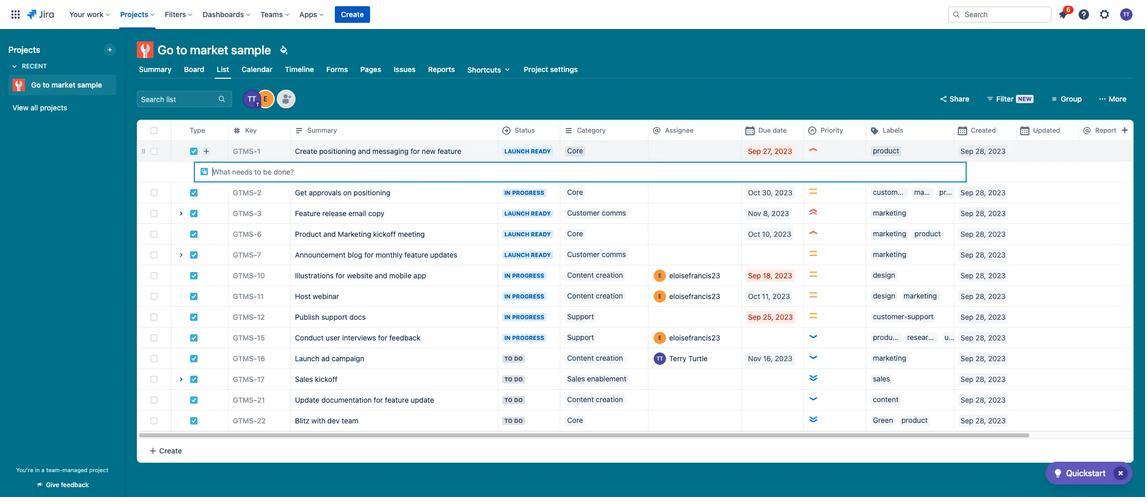 Task type: describe. For each thing, give the bounding box(es) containing it.
1 vertical spatial to
[[43, 80, 50, 89]]

tab list containing list
[[131, 60, 1140, 79]]

1 eloisefrancis23 from the top
[[670, 271, 721, 280]]

15
[[257, 333, 265, 342]]

5 task image from the top
[[190, 375, 198, 384]]

recent
[[22, 62, 47, 70]]

2 vertical spatial and
[[375, 271, 388, 280]]

to for campaign
[[505, 355, 513, 362]]

task image for gtms-16
[[190, 355, 198, 363]]

launch for feature
[[505, 251, 530, 258]]

6 inside gtms-6 link
[[257, 230, 262, 238]]

product right green
[[902, 416, 928, 425]]

core for create positioning and messaging for new feature
[[568, 146, 584, 155]]

gtms- for 10
[[233, 271, 257, 280]]

4 in progress from the top
[[505, 314, 545, 320]]

gtms- for 17
[[233, 375, 257, 384]]

help image
[[1079, 8, 1091, 21]]

blitz
[[295, 416, 310, 425]]

notifications image
[[1058, 8, 1070, 21]]

13 row from the top
[[137, 390, 1146, 411]]

set background color image
[[277, 44, 290, 56]]

timeline link
[[283, 60, 316, 79]]

1 horizontal spatial summary
[[308, 126, 337, 134]]

pages
[[361, 65, 382, 74]]

update
[[295, 396, 320, 404]]

content creation for for
[[568, 395, 624, 404]]

all
[[31, 103, 38, 112]]

gtms- for 1
[[233, 147, 257, 155]]

go to market sample link
[[8, 75, 112, 95]]

3 progress from the top
[[513, 293, 545, 300]]

primary element
[[6, 0, 949, 29]]

quickstart button
[[1046, 462, 1134, 485]]

gtms-2
[[233, 188, 262, 197]]

due date
[[759, 126, 787, 134]]

gtms- for 7
[[233, 250, 257, 259]]

update documentation for feature update
[[295, 396, 434, 404]]

sales
[[874, 374, 891, 383]]

a
[[41, 467, 45, 474]]

release
[[323, 209, 347, 218]]

campaign
[[332, 354, 365, 363]]

task image for gtms-12
[[190, 313, 198, 321]]

your work button
[[66, 6, 114, 23]]

gtms-21 link
[[233, 395, 265, 405]]

group
[[1062, 94, 1083, 103]]

conduct user interviews for feedback
[[295, 333, 421, 342]]

sidebar navigation image
[[113, 42, 136, 62]]

gtms-22
[[233, 416, 266, 425]]

5 row from the top
[[137, 224, 1146, 245]]

collapse recent projects image
[[8, 60, 21, 73]]

assignee
[[666, 126, 694, 134]]

to do for campaign
[[505, 355, 523, 362]]

to do for dev
[[505, 417, 523, 424]]

customer comms for feature release email copy
[[568, 208, 627, 217]]

core for get approvals on positioning
[[568, 188, 584, 196]]

Search field
[[949, 6, 1053, 23]]

launch ready for feature
[[505, 251, 551, 258]]

appswitcher icon image
[[9, 8, 22, 21]]

project
[[524, 65, 549, 74]]

task image for gtms-10
[[190, 272, 198, 280]]

2 vertical spatial feature
[[385, 396, 409, 404]]

team
[[342, 416, 359, 425]]

get approvals on positioning
[[295, 188, 391, 197]]

announcement blog for monthly feature updates
[[295, 250, 458, 259]]

3 task image from the top
[[190, 209, 198, 218]]

2 content creation from the top
[[568, 291, 624, 300]]

do for for
[[514, 397, 523, 403]]

marketing for launch ad campaign
[[874, 354, 907, 362]]

feature
[[295, 209, 321, 218]]

ad
[[322, 354, 330, 363]]

filters
[[165, 10, 186, 19]]

user
[[326, 333, 340, 342]]

open image for gtms-7
[[175, 249, 187, 261]]

gtms-15 link
[[233, 333, 265, 343]]

0 vertical spatial positioning
[[319, 147, 356, 155]]

design for illustrations for website and mobile app
[[874, 271, 896, 279]]

gtms- for 21
[[233, 396, 257, 404]]

creation for campaign
[[596, 354, 624, 362]]

in progress for and
[[505, 272, 545, 279]]

created
[[972, 126, 997, 134]]

support for customer-
[[908, 312, 934, 321]]

task image for gtms-11
[[190, 292, 198, 301]]

to do for for
[[505, 397, 523, 403]]

turtle
[[689, 354, 708, 363]]

blitz with dev team
[[295, 416, 359, 425]]

comms for feature release email copy
[[602, 208, 627, 217]]

blog
[[348, 250, 363, 259]]

in progress for for
[[505, 334, 545, 341]]

monthly
[[376, 250, 403, 259]]

get
[[295, 188, 307, 197]]

2 to do from the top
[[505, 376, 523, 383]]

content
[[874, 395, 899, 404]]

design for host webinar
[[874, 291, 896, 300]]

content for website
[[568, 271, 594, 279]]

host
[[295, 292, 311, 301]]

dashboards button
[[200, 6, 255, 23]]

task image for gtms-6
[[190, 230, 198, 238]]

0 vertical spatial go
[[158, 43, 174, 57]]

launch ad campaign
[[295, 354, 365, 363]]

add to starred image
[[113, 79, 126, 91]]

1 horizontal spatial create
[[295, 147, 317, 155]]

in for positioning
[[505, 189, 511, 196]]

copy
[[368, 209, 385, 218]]

labels
[[883, 126, 904, 134]]

dismiss quickstart image
[[1113, 465, 1130, 482]]

launch for for
[[505, 148, 530, 154]]

do for dev
[[514, 417, 523, 424]]

gtms- for 12
[[233, 313, 257, 321]]

apps button
[[297, 6, 328, 23]]

conduct
[[295, 333, 324, 342]]

2 creation from the top
[[596, 291, 624, 300]]

timeline
[[285, 65, 314, 74]]

publish
[[295, 313, 320, 321]]

2 row from the top
[[137, 141, 1146, 162]]

sales for sales kickoff
[[295, 375, 313, 384]]

3 row from the top
[[137, 182, 1146, 203]]

create project image
[[106, 46, 114, 54]]

create positioning and messaging for new feature
[[295, 147, 462, 155]]

gtms- for 3
[[233, 209, 257, 218]]

gtms- for 15
[[233, 333, 257, 342]]

with
[[312, 416, 326, 425]]

2 to from the top
[[505, 376, 513, 383]]

in
[[35, 467, 40, 474]]

publish support docs
[[295, 313, 366, 321]]

research
[[908, 333, 937, 342]]

for right interviews
[[378, 333, 388, 342]]

creation for for
[[596, 395, 624, 404]]

terry turtle
[[670, 354, 708, 363]]

for right blog
[[365, 250, 374, 259]]

core for blitz with dev team
[[568, 416, 584, 425]]

7 row from the top
[[137, 265, 1146, 286]]

create inside primary "element"
[[341, 10, 364, 19]]

gtms-6 link
[[233, 229, 262, 239]]

your profile and settings image
[[1121, 8, 1134, 21]]

shortcuts button
[[466, 60, 516, 79]]

gtms-1
[[233, 147, 261, 155]]

gtms-12
[[233, 313, 265, 321]]

your
[[69, 10, 85, 19]]

terry
[[670, 354, 687, 363]]

settings
[[551, 65, 578, 74]]

to for for
[[505, 397, 513, 403]]

projects
[[40, 103, 67, 112]]

0 horizontal spatial sample
[[77, 80, 102, 89]]

sales enablement
[[568, 374, 627, 383]]

gtms-6
[[233, 230, 262, 238]]

10
[[257, 271, 265, 280]]

green
[[874, 416, 894, 425]]

gtms-3 link
[[233, 208, 262, 219]]

gtms-3
[[233, 209, 262, 218]]

gtms-12 link
[[233, 312, 265, 322]]

gtms-17
[[233, 375, 265, 384]]

calendar
[[242, 65, 273, 74]]

group button
[[1045, 91, 1089, 107]]

open image for gtms-3
[[175, 208, 187, 220]]

product down customer-support
[[874, 333, 900, 342]]

cell for gtms-7
[[171, 245, 228, 265]]

2 launch ready from the top
[[505, 210, 551, 217]]

support for publish
[[322, 313, 348, 321]]

12
[[257, 313, 265, 321]]

sub task image
[[200, 168, 209, 176]]

8 row from the top
[[137, 286, 1146, 307]]

managed
[[62, 467, 88, 474]]

website
[[347, 271, 373, 280]]

task image for gtms-21
[[190, 396, 198, 404]]

sales for sales enablement
[[568, 374, 586, 383]]

filter
[[997, 94, 1015, 103]]

1 horizontal spatial and
[[358, 147, 371, 155]]

ready for meeting
[[531, 231, 551, 237]]

1 vertical spatial kickoff
[[315, 375, 338, 384]]

gtms-22 link
[[233, 416, 266, 426]]

gtms-7 link
[[233, 250, 261, 260]]

new
[[1019, 95, 1033, 102]]

gtms- for 2
[[233, 188, 257, 197]]

0 vertical spatial feature
[[438, 147, 462, 155]]

0 vertical spatial to
[[176, 43, 187, 57]]

What needs to be done? - Press the "Enter" key to submit or the "Escape" key to cancel. text field
[[213, 167, 959, 177]]

product down labels
[[874, 146, 900, 155]]

1 horizontal spatial market
[[190, 43, 229, 57]]

project settings
[[524, 65, 578, 74]]

enablement
[[588, 374, 627, 383]]

1 horizontal spatial feedback
[[390, 333, 421, 342]]

mobile
[[389, 271, 412, 280]]



Task type: locate. For each thing, give the bounding box(es) containing it.
content for campaign
[[568, 354, 594, 362]]

3 launch ready from the top
[[505, 231, 551, 237]]

0 horizontal spatial 6
[[257, 230, 262, 238]]

task image for gtms-22
[[190, 417, 198, 425]]

kickoff up monthly
[[373, 230, 396, 238]]

1 content creation from the top
[[568, 271, 624, 279]]

dashboards
[[203, 10, 244, 19]]

project
[[89, 467, 108, 474]]

3 creation from the top
[[596, 354, 624, 362]]

gtms- for 22
[[233, 416, 257, 425]]

1 ready from the top
[[531, 148, 551, 154]]

1 horizontal spatial sample
[[231, 43, 271, 57]]

0 horizontal spatial go
[[31, 80, 41, 89]]

3 cell from the top
[[171, 369, 228, 390]]

0 horizontal spatial go to market sample
[[31, 80, 102, 89]]

9 gtms- from the top
[[233, 333, 257, 342]]

market up view all projects link
[[52, 80, 75, 89]]

10 gtms- from the top
[[233, 354, 257, 363]]

4 do from the top
[[514, 417, 523, 424]]

gtms-
[[233, 147, 257, 155], [233, 188, 257, 197], [233, 209, 257, 218], [233, 230, 257, 238], [233, 250, 257, 259], [233, 271, 257, 280], [233, 292, 257, 301], [233, 313, 257, 321], [233, 333, 257, 342], [233, 354, 257, 363], [233, 375, 257, 384], [233, 396, 257, 404], [233, 416, 257, 425]]

customer for announcement blog for monthly feature updates
[[568, 250, 600, 259]]

1 cell from the top
[[171, 203, 228, 224]]

4 core from the top
[[568, 416, 584, 425]]

3 do from the top
[[514, 397, 523, 403]]

documentation
[[322, 396, 372, 404]]

task image for gtms-15
[[190, 334, 198, 342]]

10 row from the top
[[137, 327, 1146, 349]]

customer-
[[874, 188, 908, 196], [874, 312, 908, 321]]

table
[[137, 120, 1146, 439]]

4 progress from the top
[[513, 314, 545, 320]]

row containing type
[[137, 120, 1146, 141]]

0 horizontal spatial summary
[[139, 65, 172, 74]]

task image
[[190, 147, 198, 155], [190, 189, 198, 197], [190, 209, 198, 218], [190, 292, 198, 301], [190, 334, 198, 342], [190, 355, 198, 363], [190, 396, 198, 404], [190, 417, 198, 425]]

design
[[874, 271, 896, 279], [874, 291, 896, 300]]

launch for meeting
[[505, 231, 530, 237]]

4 to do from the top
[[505, 417, 523, 424]]

0 vertical spatial open image
[[175, 208, 187, 220]]

5 gtms- from the top
[[233, 250, 257, 259]]

2 task image from the top
[[190, 189, 198, 197]]

issues
[[394, 65, 416, 74]]

2 in from the top
[[505, 272, 511, 279]]

gtms- down gtms-10 link
[[233, 292, 257, 301]]

4 ready from the top
[[531, 251, 551, 258]]

to down recent
[[43, 80, 50, 89]]

7 task image from the top
[[190, 396, 198, 404]]

feedback
[[390, 333, 421, 342], [61, 481, 89, 489]]

launch
[[505, 148, 530, 154], [505, 210, 530, 217], [505, 231, 530, 237], [505, 251, 530, 258], [295, 354, 320, 363]]

0 vertical spatial customer
[[568, 208, 600, 217]]

14 row from the top
[[137, 410, 1146, 432]]

customer- for support
[[874, 312, 908, 321]]

0 horizontal spatial support
[[322, 313, 348, 321]]

for left new
[[411, 147, 420, 155]]

feature up app
[[405, 250, 429, 259]]

category
[[577, 126, 606, 134]]

3 core from the top
[[568, 229, 584, 238]]

host webinar
[[295, 292, 339, 301]]

launch ready for meeting
[[505, 231, 551, 237]]

calendar link
[[240, 60, 275, 79]]

0 horizontal spatial and
[[324, 230, 336, 238]]

gtms- down gtms-15 link
[[233, 354, 257, 363]]

eloisefrancis23 for research
[[670, 333, 721, 342]]

1 launch ready from the top
[[505, 148, 551, 154]]

1 vertical spatial and
[[324, 230, 336, 238]]

go
[[158, 43, 174, 57], [31, 80, 41, 89]]

1 do from the top
[[514, 355, 523, 362]]

1 vertical spatial create button
[[137, 439, 1134, 463]]

projects up sidebar navigation icon at the top left of page
[[120, 10, 148, 19]]

1 vertical spatial customer-
[[874, 312, 908, 321]]

1 vertical spatial customer comms
[[568, 250, 627, 259]]

1 vertical spatial cell
[[171, 245, 228, 265]]

to do
[[505, 355, 523, 362], [505, 376, 523, 383], [505, 397, 523, 403], [505, 417, 523, 424]]

eloisefrancis23 image
[[257, 91, 274, 107]]

gtms- down "gtms-7" link
[[233, 271, 257, 280]]

2 horizontal spatial create
[[341, 10, 364, 19]]

2 core from the top
[[568, 188, 584, 196]]

0 vertical spatial sample
[[231, 43, 271, 57]]

4 task image from the top
[[190, 292, 198, 301]]

1 horizontal spatial to
[[176, 43, 187, 57]]

3 in from the top
[[505, 293, 511, 300]]

feedback inside button
[[61, 481, 89, 489]]

3 task image from the top
[[190, 272, 198, 280]]

6 left help icon
[[1067, 6, 1071, 13]]

customer-support
[[874, 312, 934, 321]]

4 launch ready from the top
[[505, 251, 551, 258]]

content
[[568, 271, 594, 279], [568, 291, 594, 300], [568, 354, 594, 362], [568, 395, 594, 404]]

gtms-7
[[233, 250, 261, 259]]

1 gtms- from the top
[[233, 147, 257, 155]]

2 support from the top
[[568, 333, 594, 342]]

1 content from the top
[[568, 271, 594, 279]]

apps
[[300, 10, 317, 19]]

content for for
[[568, 395, 594, 404]]

positioning up get approvals on positioning
[[319, 147, 356, 155]]

product down "success"
[[915, 229, 942, 238]]

task image
[[190, 230, 198, 238], [190, 251, 198, 259], [190, 272, 198, 280], [190, 313, 198, 321], [190, 375, 198, 384]]

4 creation from the top
[[596, 395, 624, 404]]

0 horizontal spatial market
[[52, 80, 75, 89]]

12 row from the top
[[137, 369, 1146, 390]]

1 vertical spatial summary
[[308, 126, 337, 134]]

2 cell from the top
[[171, 245, 228, 265]]

share
[[950, 94, 970, 103]]

5 progress from the top
[[513, 334, 545, 341]]

customer
[[568, 208, 600, 217], [568, 250, 600, 259]]

task image for gtms-2
[[190, 189, 198, 197]]

and left mobile
[[375, 271, 388, 280]]

row
[[137, 120, 1146, 141], [137, 141, 1146, 162], [137, 182, 1146, 203], [137, 203, 1146, 224], [137, 224, 1146, 245], [137, 244, 1146, 266], [137, 265, 1146, 286], [137, 286, 1146, 307], [137, 307, 1146, 328], [137, 327, 1146, 349], [137, 348, 1146, 369], [137, 369, 1146, 390], [137, 390, 1146, 411], [137, 410, 1146, 432]]

0 horizontal spatial kickoff
[[315, 375, 338, 384]]

1 horizontal spatial support
[[908, 312, 934, 321]]

0 horizontal spatial create
[[159, 446, 182, 455]]

6 row from the top
[[137, 244, 1146, 266]]

1 vertical spatial open image
[[175, 249, 187, 261]]

cell for gtms-3
[[171, 203, 228, 224]]

1 task image from the top
[[190, 230, 198, 238]]

jira image
[[27, 8, 54, 21], [27, 8, 54, 21]]

11 gtms- from the top
[[233, 375, 257, 384]]

comms for announcement blog for monthly feature updates
[[602, 250, 627, 259]]

2 progress from the top
[[513, 272, 545, 279]]

1 task image from the top
[[190, 147, 198, 155]]

0 horizontal spatial to
[[43, 80, 50, 89]]

2 in progress from the top
[[505, 272, 545, 279]]

teams
[[261, 10, 283, 19]]

0 vertical spatial eloisefrancis23
[[670, 271, 721, 280]]

gtms-21
[[233, 396, 265, 404]]

1
[[257, 147, 261, 155]]

give
[[46, 481, 59, 489]]

0 vertical spatial create
[[341, 10, 364, 19]]

4 task image from the top
[[190, 313, 198, 321]]

0 horizontal spatial projects
[[8, 45, 40, 54]]

11
[[257, 292, 264, 301]]

table containing core
[[137, 120, 1146, 439]]

go down recent
[[31, 80, 41, 89]]

13 gtms- from the top
[[233, 416, 257, 425]]

marketing for product and marketing kickoff meeting
[[874, 229, 907, 238]]

add people image
[[280, 93, 293, 105]]

4 to from the top
[[505, 417, 513, 424]]

gtms-1 link
[[233, 146, 261, 156]]

gtms- down gtms-6 link
[[233, 250, 257, 259]]

2 open image from the top
[[175, 249, 187, 261]]

create
[[341, 10, 364, 19], [295, 147, 317, 155], [159, 446, 182, 455]]

1 vertical spatial projects
[[8, 45, 40, 54]]

announcement
[[295, 250, 346, 259]]

1 vertical spatial sample
[[77, 80, 102, 89]]

0 vertical spatial summary
[[139, 65, 172, 74]]

type
[[190, 126, 205, 134]]

issues link
[[392, 60, 418, 79]]

1 horizontal spatial projects
[[120, 10, 148, 19]]

1 to do from the top
[[505, 355, 523, 362]]

0 vertical spatial 6
[[1067, 6, 1071, 13]]

feedback right interviews
[[390, 333, 421, 342]]

your work
[[69, 10, 104, 19]]

gtms- down gtms-16 link
[[233, 375, 257, 384]]

3 in progress from the top
[[505, 293, 545, 300]]

gtms-15
[[233, 333, 265, 342]]

cell
[[171, 203, 228, 224], [171, 245, 228, 265], [171, 369, 228, 390]]

ready for feature
[[531, 251, 551, 258]]

gtms- up 'gtms-3' on the left top
[[233, 188, 257, 197]]

0 vertical spatial customer-
[[874, 188, 908, 196]]

view all projects link
[[8, 99, 116, 117]]

progress for for
[[513, 334, 545, 341]]

summary inside summary link
[[139, 65, 172, 74]]

0 vertical spatial projects
[[120, 10, 148, 19]]

8 gtms- from the top
[[233, 313, 257, 321]]

open image
[[175, 374, 187, 386]]

support for conduct user interviews for feedback
[[568, 333, 594, 342]]

product right "success"
[[940, 188, 966, 196]]

1 vertical spatial positioning
[[354, 188, 391, 197]]

1 customer comms from the top
[[568, 208, 627, 217]]

1 customer- from the top
[[874, 188, 908, 196]]

gtms-17 link
[[233, 374, 265, 385]]

creation for website
[[596, 271, 624, 279]]

1 vertical spatial create
[[295, 147, 317, 155]]

support up research
[[908, 312, 934, 321]]

4 gtms- from the top
[[233, 230, 257, 238]]

3 content creation from the top
[[568, 354, 624, 362]]

4 in from the top
[[505, 314, 511, 320]]

0 vertical spatial cell
[[171, 203, 228, 224]]

0 vertical spatial design
[[874, 271, 896, 279]]

cell for gtms-17
[[171, 369, 228, 390]]

0 vertical spatial support
[[568, 312, 594, 321]]

gtms- down key
[[233, 147, 257, 155]]

banner containing your work
[[0, 0, 1146, 29]]

settings image
[[1099, 8, 1112, 21]]

projects
[[120, 10, 148, 19], [8, 45, 40, 54]]

customer comms for announcement blog for monthly feature updates
[[568, 250, 627, 259]]

1 core from the top
[[568, 146, 584, 155]]

marketing for feature release email copy
[[874, 208, 907, 217]]

1 in progress from the top
[[505, 189, 545, 196]]

check image
[[1052, 467, 1065, 480]]

gtms- for 11
[[233, 292, 257, 301]]

to up board at left
[[176, 43, 187, 57]]

updated
[[1034, 126, 1061, 134]]

2 design from the top
[[874, 291, 896, 300]]

content creation for campaign
[[568, 354, 624, 362]]

positioning up 'copy'
[[354, 188, 391, 197]]

and left messaging
[[358, 147, 371, 155]]

row containing sales enablement
[[137, 369, 1146, 390]]

2 horizontal spatial and
[[375, 271, 388, 280]]

marketing for announcement blog for monthly feature updates
[[874, 250, 907, 259]]

9 row from the top
[[137, 307, 1146, 328]]

feature left update
[[385, 396, 409, 404]]

1 support from the top
[[568, 312, 594, 321]]

create button
[[335, 6, 370, 23], [137, 439, 1134, 463]]

1 progress from the top
[[513, 189, 545, 196]]

feature release email copy
[[295, 209, 385, 218]]

5 in progress from the top
[[505, 334, 545, 341]]

Search list text field
[[138, 92, 217, 106]]

customer- for success
[[874, 188, 908, 196]]

success
[[908, 188, 936, 196]]

sample up "calendar"
[[231, 43, 271, 57]]

more button
[[1093, 91, 1134, 107]]

gtms-2 link
[[233, 188, 262, 198]]

support for publish support docs
[[568, 312, 594, 321]]

2 vertical spatial create
[[159, 446, 182, 455]]

tab list
[[131, 60, 1140, 79]]

2 vertical spatial eloisefrancis23
[[670, 333, 721, 342]]

feedback down managed
[[61, 481, 89, 489]]

projects up recent
[[8, 45, 40, 54]]

give feedback
[[46, 481, 89, 489]]

0 horizontal spatial feedback
[[61, 481, 89, 489]]

3 ready from the top
[[531, 231, 551, 237]]

7 gtms- from the top
[[233, 292, 257, 301]]

1 vertical spatial customer
[[568, 250, 600, 259]]

and down release
[[324, 230, 336, 238]]

1 vertical spatial feature
[[405, 250, 429, 259]]

create button inside primary "element"
[[335, 6, 370, 23]]

1 horizontal spatial go
[[158, 43, 174, 57]]

in progress for positioning
[[505, 189, 545, 196]]

progress for positioning
[[513, 189, 545, 196]]

sample left add to starred image at the top left
[[77, 80, 102, 89]]

0 vertical spatial market
[[190, 43, 229, 57]]

cell left the gtms-17 link
[[171, 369, 228, 390]]

2 content from the top
[[568, 291, 594, 300]]

gtms- down gtms-2 link
[[233, 209, 257, 218]]

gtms-10
[[233, 271, 265, 280]]

marketing
[[915, 188, 948, 196], [874, 208, 907, 217], [874, 229, 907, 238], [874, 250, 907, 259], [904, 291, 938, 300], [874, 354, 907, 362]]

6 down 3
[[257, 230, 262, 238]]

0 vertical spatial go to market sample
[[158, 43, 271, 57]]

support
[[568, 312, 594, 321], [568, 333, 594, 342]]

0 vertical spatial and
[[358, 147, 371, 155]]

ready
[[531, 148, 551, 154], [531, 210, 551, 217], [531, 231, 551, 237], [531, 251, 551, 258]]

12 gtms- from the top
[[233, 396, 257, 404]]

1 vertical spatial comms
[[602, 250, 627, 259]]

sample
[[231, 43, 271, 57], [77, 80, 102, 89]]

3 content from the top
[[568, 354, 594, 362]]

board link
[[182, 60, 207, 79]]

2
[[257, 188, 262, 197]]

gtms- down gtms-3 link
[[233, 230, 257, 238]]

projects inside dropdown button
[[120, 10, 148, 19]]

sales left enablement
[[568, 374, 586, 383]]

share button
[[934, 91, 976, 107]]

market up list
[[190, 43, 229, 57]]

1 vertical spatial go to market sample
[[31, 80, 102, 89]]

2 customer- from the top
[[874, 312, 908, 321]]

1 vertical spatial market
[[52, 80, 75, 89]]

2 vertical spatial cell
[[171, 369, 228, 390]]

progress for and
[[513, 272, 545, 279]]

3 gtms- from the top
[[233, 209, 257, 218]]

reports
[[428, 65, 455, 74]]

1 design from the top
[[874, 271, 896, 279]]

0 vertical spatial customer comms
[[568, 208, 627, 217]]

in for for
[[505, 334, 511, 341]]

open image
[[175, 208, 187, 220], [175, 249, 187, 261]]

gtms- down gtms-12 link
[[233, 333, 257, 342]]

2 customer comms from the top
[[568, 250, 627, 259]]

1 to from the top
[[505, 355, 513, 362]]

gtms- down the gtms-17 link
[[233, 396, 257, 404]]

status
[[515, 126, 535, 134]]

for right documentation
[[374, 396, 383, 404]]

2 ready from the top
[[531, 210, 551, 217]]

8 task image from the top
[[190, 417, 198, 425]]

go to market sample up list
[[158, 43, 271, 57]]

core for product and marketing kickoff meeting
[[568, 229, 584, 238]]

5 in from the top
[[505, 334, 511, 341]]

11 row from the top
[[137, 348, 1146, 369]]

you're in a team-managed project
[[16, 467, 108, 474]]

1 vertical spatial eloisefrancis23
[[670, 292, 721, 301]]

gtms- down gtms-11 link
[[233, 313, 257, 321]]

kickoff
[[373, 230, 396, 238], [315, 375, 338, 384]]

4 content creation from the top
[[568, 395, 624, 404]]

0 vertical spatial feedback
[[390, 333, 421, 342]]

app
[[414, 271, 426, 280]]

1 vertical spatial 6
[[257, 230, 262, 238]]

kickoff down ad
[[315, 375, 338, 384]]

terry turtle image
[[244, 91, 260, 107]]

go up summary link
[[158, 43, 174, 57]]

3 to from the top
[[505, 397, 513, 403]]

date
[[773, 126, 787, 134]]

for left website
[[336, 271, 345, 280]]

gtms- for 16
[[233, 354, 257, 363]]

1 customer from the top
[[568, 208, 600, 217]]

summary
[[139, 65, 172, 74], [308, 126, 337, 134]]

1 horizontal spatial 6
[[1067, 6, 1071, 13]]

to for dev
[[505, 417, 513, 424]]

gtms- down gtms-21 link
[[233, 416, 257, 425]]

eloisefrancis23 for marketing
[[670, 292, 721, 301]]

0 vertical spatial create button
[[335, 6, 370, 23]]

gtms- for 6
[[233, 230, 257, 238]]

board
[[184, 65, 204, 74]]

go to market sample up view all projects link
[[31, 80, 102, 89]]

ready for for
[[531, 148, 551, 154]]

5 task image from the top
[[190, 334, 198, 342]]

cell left "gtms-7" link
[[171, 245, 228, 265]]

support up user
[[322, 313, 348, 321]]

product
[[874, 146, 900, 155], [940, 188, 966, 196], [915, 229, 942, 238], [874, 333, 900, 342], [902, 416, 928, 425]]

positioning
[[319, 147, 356, 155], [354, 188, 391, 197]]

1 open image from the top
[[175, 208, 187, 220]]

customer-success
[[874, 188, 936, 196]]

0 horizontal spatial sales
[[295, 375, 313, 384]]

1 vertical spatial design
[[874, 291, 896, 300]]

illustrations for website and mobile app
[[295, 271, 426, 280]]

3 to do from the top
[[505, 397, 523, 403]]

view
[[12, 103, 29, 112]]

creation
[[596, 271, 624, 279], [596, 291, 624, 300], [596, 354, 624, 362], [596, 395, 624, 404]]

comms
[[602, 208, 627, 217], [602, 250, 627, 259]]

launch ready for for
[[505, 148, 551, 154]]

1 horizontal spatial go to market sample
[[158, 43, 271, 57]]

in for and
[[505, 272, 511, 279]]

cell down "sub task" icon
[[171, 203, 228, 224]]

banner
[[0, 0, 1146, 29]]

do for campaign
[[514, 355, 523, 362]]

you're
[[16, 467, 33, 474]]

22
[[257, 416, 266, 425]]

sales up update
[[295, 375, 313, 384]]

2 task image from the top
[[190, 251, 198, 259]]

1 horizontal spatial kickoff
[[373, 230, 396, 238]]

6 gtms- from the top
[[233, 271, 257, 280]]

3 eloisefrancis23 from the top
[[670, 333, 721, 342]]

content creation for website
[[568, 271, 624, 279]]

search image
[[953, 10, 961, 19]]

1 vertical spatial support
[[568, 333, 594, 342]]

4 row from the top
[[137, 203, 1146, 224]]

0 vertical spatial kickoff
[[373, 230, 396, 238]]

2 comms from the top
[[602, 250, 627, 259]]

1 vertical spatial feedback
[[61, 481, 89, 489]]

2 do from the top
[[514, 376, 523, 383]]

add child item image
[[203, 148, 210, 154]]

1 creation from the top
[[596, 271, 624, 279]]

customer for feature release email copy
[[568, 208, 600, 217]]

feature right new
[[438, 147, 462, 155]]

0 vertical spatial comms
[[602, 208, 627, 217]]

gtms-16 link
[[233, 354, 265, 364]]

1 vertical spatial go
[[31, 80, 41, 89]]

1 horizontal spatial sales
[[568, 374, 586, 383]]

6 task image from the top
[[190, 355, 198, 363]]



Task type: vqa. For each thing, say whether or not it's contained in the screenshot.


